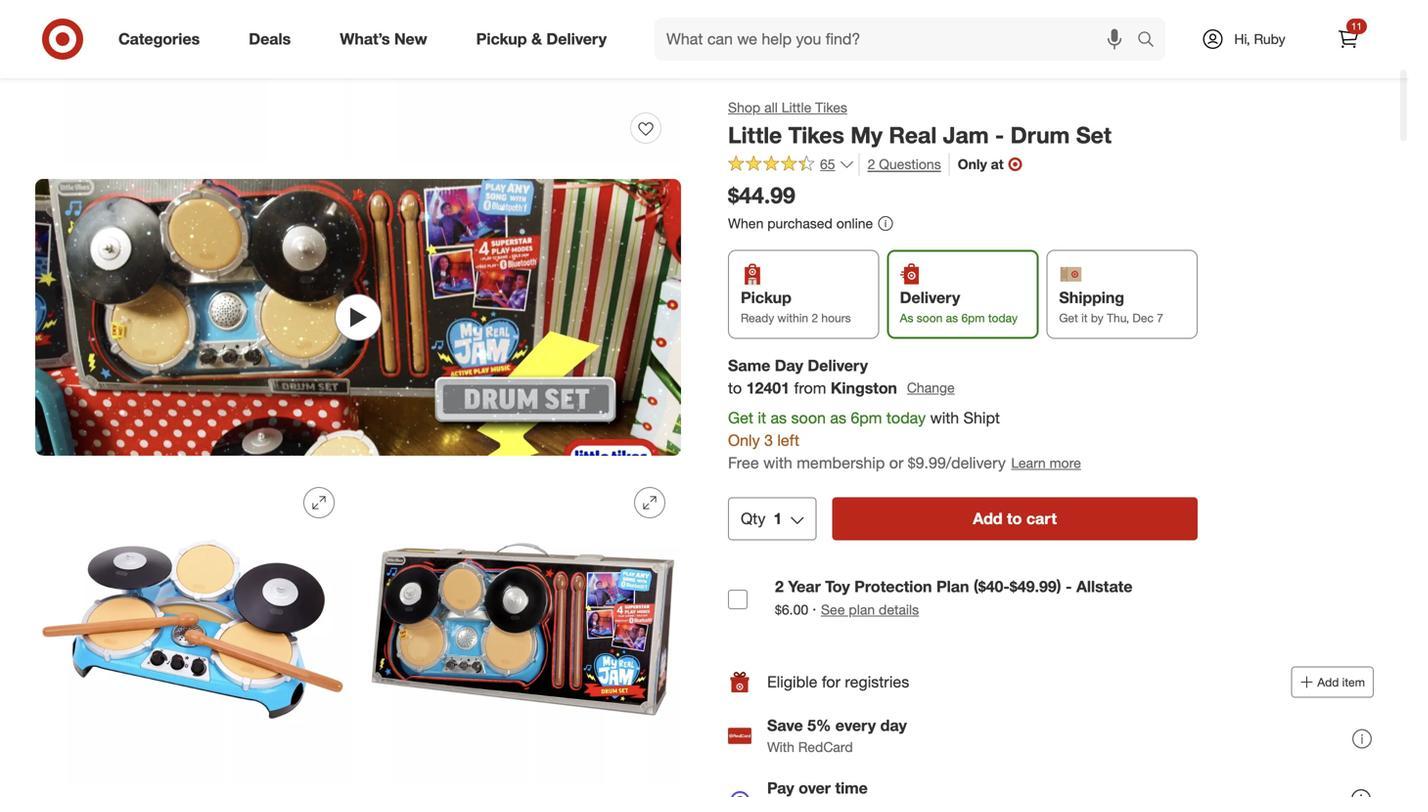 Task type: describe. For each thing, give the bounding box(es) containing it.
kingston
[[831, 379, 897, 398]]

change button
[[906, 377, 956, 399]]

within
[[778, 311, 809, 325]]

pickup & delivery link
[[460, 18, 631, 61]]

- inside 2 year toy protection plan ($40-$49.99) - allstate $6.00 · see plan details
[[1066, 578, 1072, 597]]

11
[[1352, 20, 1362, 32]]

every
[[836, 717, 876, 736]]

only inside get it as soon as 6pm today with shipt only 3 left free with membership or $9.99/delivery learn more
[[728, 431, 760, 450]]

qty
[[741, 510, 766, 529]]

same day delivery
[[728, 356, 868, 375]]

for
[[822, 673, 841, 692]]

categories link
[[102, 18, 224, 61]]

or
[[889, 454, 904, 473]]

·
[[812, 600, 817, 619]]

pickup for ready
[[741, 288, 792, 307]]

65 link
[[728, 153, 855, 177]]

all
[[764, 99, 778, 116]]

$44.99
[[728, 182, 796, 209]]

set
[[1076, 121, 1112, 149]]

as inside delivery as soon as 6pm today
[[946, 311, 958, 325]]

see
[[821, 601, 845, 619]]

deals
[[249, 29, 291, 49]]

get inside shipping get it by thu, dec 7
[[1059, 311, 1078, 325]]

1 vertical spatial tikes
[[788, 121, 844, 149]]

when purchased online
[[728, 215, 873, 232]]

1 vertical spatial with
[[764, 454, 793, 473]]

add item
[[1318, 675, 1365, 690]]

hours
[[822, 311, 851, 325]]

add item button
[[1291, 667, 1374, 698]]

to inside add to cart button
[[1007, 510, 1022, 529]]

little tikes my real jam - drum set, 3 of 6 image
[[35, 472, 350, 787]]

day
[[775, 356, 804, 375]]

save 5% every day with redcard
[[767, 717, 907, 756]]

pickup & delivery
[[476, 29, 607, 49]]

soon inside delivery as soon as 6pm today
[[917, 311, 943, 325]]

1 vertical spatial little
[[728, 121, 782, 149]]

$6.00
[[775, 601, 809, 619]]

new
[[394, 29, 427, 49]]

redcard
[[798, 739, 853, 756]]

ruby
[[1254, 30, 1286, 47]]

2 questions link
[[859, 153, 941, 176]]

little tikes my real jam - drum set, 1 of 6 image
[[35, 0, 681, 163]]

drum
[[1011, 121, 1070, 149]]

when
[[728, 215, 764, 232]]

details
[[879, 601, 919, 619]]

allstate
[[1077, 578, 1133, 597]]

&
[[531, 29, 542, 49]]

0 vertical spatial only
[[958, 156, 987, 173]]

6pm inside delivery as soon as 6pm today
[[962, 311, 985, 325]]

delivery as soon as 6pm today
[[900, 288, 1018, 325]]

with
[[767, 739, 795, 756]]

left
[[778, 431, 800, 450]]

year
[[788, 578, 821, 597]]

shop
[[728, 99, 761, 116]]

to 12401
[[728, 379, 790, 398]]

2 inside "pickup ready within 2 hours"
[[812, 311, 818, 325]]

what's new
[[340, 29, 427, 49]]

hi,
[[1235, 30, 1250, 47]]

see plan details button
[[821, 601, 919, 620]]

registries
[[845, 673, 909, 692]]

day
[[881, 717, 907, 736]]

plan
[[937, 578, 970, 597]]

learn
[[1011, 454, 1046, 472]]

get inside get it as soon as 6pm today with shipt only 3 left free with membership or $9.99/delivery learn more
[[728, 409, 754, 428]]

delivery inside delivery as soon as 6pm today
[[900, 288, 960, 307]]

today inside delivery as soon as 6pm today
[[988, 311, 1018, 325]]

online
[[837, 215, 873, 232]]

learn more button
[[1010, 452, 1082, 474]]

What can we help you find? suggestions appear below search field
[[655, 18, 1142, 61]]

categories
[[118, 29, 200, 49]]

delivery for same day delivery
[[808, 356, 868, 375]]

deals link
[[232, 18, 315, 61]]

2 for year
[[775, 578, 784, 597]]

add for add to cart
[[973, 510, 1003, 529]]

ready
[[741, 311, 774, 325]]

what's new link
[[323, 18, 452, 61]]

search button
[[1129, 18, 1176, 65]]



Task type: vqa. For each thing, say whether or not it's contained in the screenshot.
the rightmost -
yes



Task type: locate. For each thing, give the bounding box(es) containing it.
as
[[900, 311, 914, 325]]

1 horizontal spatial it
[[1082, 311, 1088, 325]]

0 vertical spatial with
[[930, 409, 959, 428]]

1
[[774, 510, 782, 529]]

1 vertical spatial get
[[728, 409, 754, 428]]

1 horizontal spatial get
[[1059, 311, 1078, 325]]

my
[[851, 121, 883, 149]]

1 vertical spatial to
[[1007, 510, 1022, 529]]

qty 1
[[741, 510, 782, 529]]

today
[[988, 311, 1018, 325], [887, 409, 926, 428]]

1 vertical spatial it
[[758, 409, 766, 428]]

0 horizontal spatial soon
[[791, 409, 826, 428]]

pickup for &
[[476, 29, 527, 49]]

soon inside get it as soon as 6pm today with shipt only 3 left free with membership or $9.99/delivery learn more
[[791, 409, 826, 428]]

delivery
[[547, 29, 607, 49], [900, 288, 960, 307], [808, 356, 868, 375]]

($40-
[[974, 578, 1010, 597]]

change
[[907, 379, 955, 397]]

$9.99/delivery
[[908, 454, 1006, 473]]

1 horizontal spatial soon
[[917, 311, 943, 325]]

0 horizontal spatial only
[[728, 431, 760, 450]]

11 link
[[1327, 18, 1370, 61]]

0 horizontal spatial it
[[758, 409, 766, 428]]

1 horizontal spatial 6pm
[[962, 311, 985, 325]]

- inside the shop all little tikes little tikes my real jam - drum set
[[995, 121, 1004, 149]]

0 horizontal spatial 6pm
[[851, 409, 882, 428]]

2 down the my
[[868, 156, 875, 173]]

membership
[[797, 454, 885, 473]]

None checkbox
[[728, 590, 748, 610]]

with down 3 at the bottom of the page
[[764, 454, 793, 473]]

to
[[728, 379, 742, 398], [1007, 510, 1022, 529]]

add left cart
[[973, 510, 1003, 529]]

save
[[767, 717, 803, 736]]

0 horizontal spatial today
[[887, 409, 926, 428]]

delivery up from kingston
[[808, 356, 868, 375]]

2 vertical spatial delivery
[[808, 356, 868, 375]]

plan
[[849, 601, 875, 619]]

delivery right &
[[547, 29, 607, 49]]

pickup
[[476, 29, 527, 49], [741, 288, 792, 307]]

0 horizontal spatial 2
[[775, 578, 784, 597]]

0 vertical spatial to
[[728, 379, 742, 398]]

dec
[[1133, 311, 1154, 325]]

soon right as
[[917, 311, 943, 325]]

purchased
[[768, 215, 833, 232]]

delivery for pickup & delivery
[[547, 29, 607, 49]]

0 vertical spatial -
[[995, 121, 1004, 149]]

1 vertical spatial 6pm
[[851, 409, 882, 428]]

today down change button
[[887, 409, 926, 428]]

0 horizontal spatial get
[[728, 409, 754, 428]]

little
[[782, 99, 812, 116], [728, 121, 782, 149]]

1 vertical spatial add
[[1318, 675, 1339, 690]]

1 horizontal spatial pickup
[[741, 288, 792, 307]]

protection
[[855, 578, 932, 597]]

1 horizontal spatial delivery
[[808, 356, 868, 375]]

item
[[1343, 675, 1365, 690]]

hi, ruby
[[1235, 30, 1286, 47]]

it
[[1082, 311, 1088, 325], [758, 409, 766, 428]]

pickup ready within 2 hours
[[741, 288, 851, 325]]

0 horizontal spatial to
[[728, 379, 742, 398]]

eligible
[[767, 673, 818, 692]]

today left by
[[988, 311, 1018, 325]]

tikes
[[815, 99, 847, 116], [788, 121, 844, 149]]

1 horizontal spatial 2
[[812, 311, 818, 325]]

-
[[995, 121, 1004, 149], [1066, 578, 1072, 597]]

0 vertical spatial soon
[[917, 311, 943, 325]]

to down "same"
[[728, 379, 742, 398]]

7
[[1157, 311, 1164, 325]]

2 vertical spatial 2
[[775, 578, 784, 597]]

as
[[946, 311, 958, 325], [771, 409, 787, 428], [830, 409, 847, 428]]

only up free on the right bottom of page
[[728, 431, 760, 450]]

add inside button
[[1318, 675, 1339, 690]]

by
[[1091, 311, 1104, 325]]

add inside button
[[973, 510, 1003, 529]]

1 vertical spatial 2
[[812, 311, 818, 325]]

1 vertical spatial -
[[1066, 578, 1072, 597]]

pickup inside "pickup ready within 2 hours"
[[741, 288, 792, 307]]

0 vertical spatial it
[[1082, 311, 1088, 325]]

1 vertical spatial today
[[887, 409, 926, 428]]

1 horizontal spatial today
[[988, 311, 1018, 325]]

only
[[958, 156, 987, 173], [728, 431, 760, 450]]

0 vertical spatial get
[[1059, 311, 1078, 325]]

1 horizontal spatial with
[[930, 409, 959, 428]]

only at
[[958, 156, 1004, 173]]

delivery up as
[[900, 288, 960, 307]]

eligible for registries
[[767, 673, 909, 692]]

1 vertical spatial pickup
[[741, 288, 792, 307]]

free
[[728, 454, 759, 473]]

cart
[[1027, 510, 1057, 529]]

little right "all"
[[782, 99, 812, 116]]

little tikes my real jam - drum set, 2 of 6, play video image
[[35, 179, 681, 456]]

as right as
[[946, 311, 958, 325]]

add
[[973, 510, 1003, 529], [1318, 675, 1339, 690]]

2 horizontal spatial 2
[[868, 156, 875, 173]]

0 vertical spatial delivery
[[547, 29, 607, 49]]

with down change button
[[930, 409, 959, 428]]

as up left
[[771, 409, 787, 428]]

2 left hours
[[812, 311, 818, 325]]

0 vertical spatial add
[[973, 510, 1003, 529]]

2 year toy protection plan ($40-$49.99) - allstate $6.00 · see plan details
[[775, 578, 1133, 619]]

2 left year
[[775, 578, 784, 597]]

6pm inside get it as soon as 6pm today with shipt only 3 left free with membership or $9.99/delivery learn more
[[851, 409, 882, 428]]

65
[[820, 156, 835, 173]]

toy
[[825, 578, 850, 597]]

pickup up ready
[[741, 288, 792, 307]]

little tikes my real jam - drum set, 4 of 6 image
[[366, 472, 681, 787]]

0 horizontal spatial pickup
[[476, 29, 527, 49]]

jam
[[943, 121, 989, 149]]

as down from kingston
[[830, 409, 847, 428]]

shipt
[[964, 409, 1000, 428]]

0 vertical spatial little
[[782, 99, 812, 116]]

1 vertical spatial only
[[728, 431, 760, 450]]

0 horizontal spatial add
[[973, 510, 1003, 529]]

- up at
[[995, 121, 1004, 149]]

add to cart
[[973, 510, 1057, 529]]

real
[[889, 121, 937, 149]]

2 for questions
[[868, 156, 875, 173]]

12401
[[746, 379, 790, 398]]

search
[[1129, 31, 1176, 50]]

it left by
[[1082, 311, 1088, 325]]

2 questions
[[868, 156, 941, 173]]

add for add item
[[1318, 675, 1339, 690]]

same
[[728, 356, 771, 375]]

0 horizontal spatial delivery
[[547, 29, 607, 49]]

only left at
[[958, 156, 987, 173]]

at
[[991, 156, 1004, 173]]

1 vertical spatial delivery
[[900, 288, 960, 307]]

get down to 12401
[[728, 409, 754, 428]]

6pm right as
[[962, 311, 985, 325]]

add to cart button
[[832, 498, 1198, 541]]

shipping get it by thu, dec 7
[[1059, 288, 1164, 325]]

0 vertical spatial pickup
[[476, 29, 527, 49]]

1 horizontal spatial add
[[1318, 675, 1339, 690]]

it inside shipping get it by thu, dec 7
[[1082, 311, 1088, 325]]

2 inside 2 year toy protection plan ($40-$49.99) - allstate $6.00 · see plan details
[[775, 578, 784, 597]]

to left cart
[[1007, 510, 1022, 529]]

1 vertical spatial soon
[[791, 409, 826, 428]]

3
[[764, 431, 773, 450]]

it inside get it as soon as 6pm today with shipt only 3 left free with membership or $9.99/delivery learn more
[[758, 409, 766, 428]]

1 horizontal spatial -
[[1066, 578, 1072, 597]]

0 horizontal spatial with
[[764, 454, 793, 473]]

get it as soon as 6pm today with shipt only 3 left free with membership or $9.99/delivery learn more
[[728, 409, 1081, 473]]

1 horizontal spatial only
[[958, 156, 987, 173]]

2 horizontal spatial as
[[946, 311, 958, 325]]

$49.99)
[[1010, 578, 1062, 597]]

it up 3 at the bottom of the page
[[758, 409, 766, 428]]

1 horizontal spatial as
[[830, 409, 847, 428]]

shipping
[[1059, 288, 1125, 307]]

0 vertical spatial today
[[988, 311, 1018, 325]]

5%
[[808, 717, 831, 736]]

0 horizontal spatial as
[[771, 409, 787, 428]]

pickup left &
[[476, 29, 527, 49]]

1 horizontal spatial to
[[1007, 510, 1022, 529]]

soon
[[917, 311, 943, 325], [791, 409, 826, 428]]

with
[[930, 409, 959, 428], [764, 454, 793, 473]]

2
[[868, 156, 875, 173], [812, 311, 818, 325], [775, 578, 784, 597]]

2 horizontal spatial delivery
[[900, 288, 960, 307]]

questions
[[879, 156, 941, 173]]

add left the item on the bottom right
[[1318, 675, 1339, 690]]

from kingston
[[794, 379, 897, 398]]

little down shop
[[728, 121, 782, 149]]

0 vertical spatial tikes
[[815, 99, 847, 116]]

0 vertical spatial 6pm
[[962, 311, 985, 325]]

soon up left
[[791, 409, 826, 428]]

0 vertical spatial 2
[[868, 156, 875, 173]]

more
[[1050, 454, 1081, 472]]

shop all little tikes little tikes my real jam - drum set
[[728, 99, 1112, 149]]

thu,
[[1107, 311, 1130, 325]]

0 horizontal spatial -
[[995, 121, 1004, 149]]

6pm
[[962, 311, 985, 325], [851, 409, 882, 428]]

what's
[[340, 29, 390, 49]]

today inside get it as soon as 6pm today with shipt only 3 left free with membership or $9.99/delivery learn more
[[887, 409, 926, 428]]

- right $49.99)
[[1066, 578, 1072, 597]]

get left by
[[1059, 311, 1078, 325]]

6pm down 'kingston'
[[851, 409, 882, 428]]



